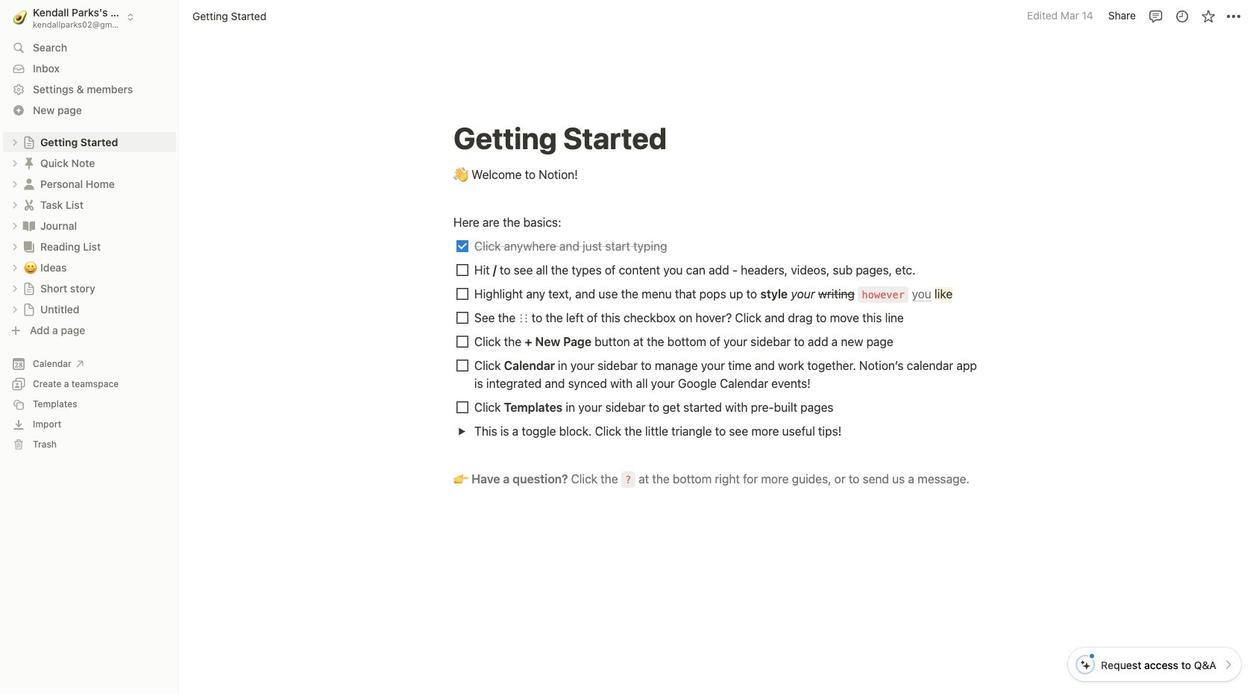 Task type: vqa. For each thing, say whether or not it's contained in the screenshot.
5th Open image
yes



Task type: locate. For each thing, give the bounding box(es) containing it.
4 open image from the top
[[10, 263, 19, 272]]

change page icon image
[[22, 135, 36, 149], [22, 156, 37, 171], [22, 177, 37, 191], [22, 197, 37, 212], [22, 218, 37, 233], [22, 239, 37, 254], [22, 282, 36, 295], [22, 303, 36, 316]]

updates image
[[1175, 9, 1190, 24]]

open image
[[10, 138, 19, 147], [10, 221, 19, 230], [10, 242, 19, 251], [10, 284, 19, 293], [10, 305, 19, 314], [458, 427, 466, 435]]

open image
[[10, 159, 19, 168], [10, 179, 19, 188], [10, 200, 19, 209], [10, 263, 19, 272]]

comments image
[[1149, 9, 1164, 24]]

🥑 image
[[13, 8, 27, 26]]



Task type: describe. For each thing, give the bounding box(es) containing it.
👉 image
[[454, 469, 469, 488]]

3 open image from the top
[[10, 200, 19, 209]]

favorite image
[[1201, 9, 1216, 24]]

2 open image from the top
[[10, 179, 19, 188]]

😀 image
[[24, 259, 37, 276]]

1 open image from the top
[[10, 159, 19, 168]]

👋 image
[[454, 164, 469, 184]]



